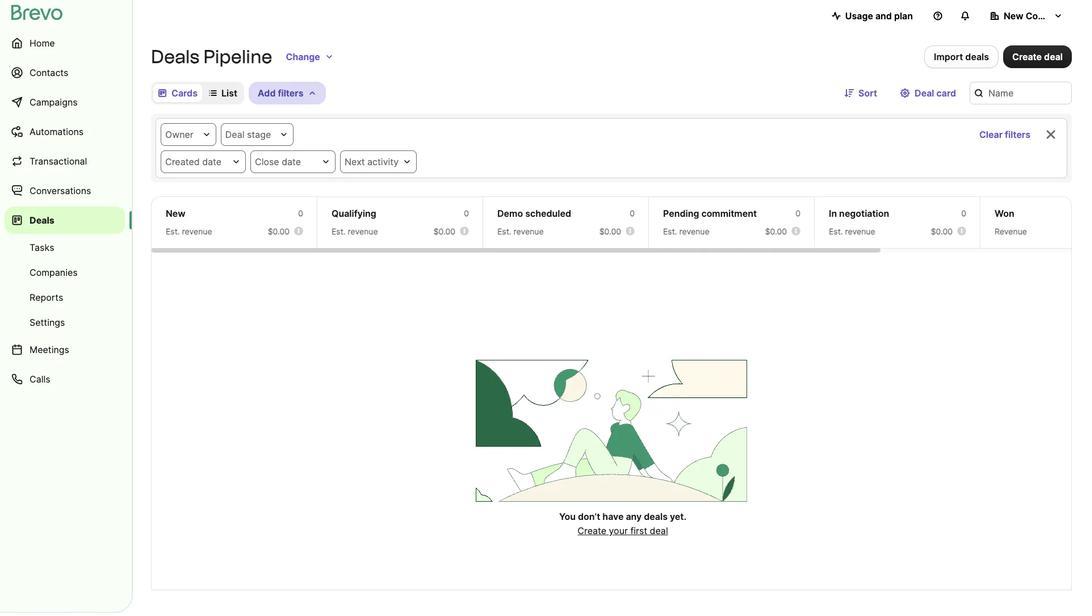 Task type: vqa. For each thing, say whether or not it's contained in the screenshot.
leftmost FILTERS
yes



Task type: describe. For each thing, give the bounding box(es) containing it.
you don't have any deals yet. create your first deal
[[559, 511, 687, 537]]

campaigns
[[30, 97, 78, 108]]

reports
[[30, 292, 63, 303]]

settings
[[30, 317, 65, 328]]

have
[[603, 511, 624, 522]]

in
[[829, 208, 837, 219]]

Name search field
[[970, 82, 1072, 104]]

in negotiation
[[829, 208, 889, 219]]

transactional link
[[5, 148, 125, 175]]

clear filters
[[980, 129, 1031, 140]]

plan
[[894, 10, 913, 22]]

close date
[[255, 156, 301, 168]]

new for new company
[[1004, 10, 1024, 22]]

create inside button
[[1012, 51, 1042, 62]]

filters for add filters
[[278, 87, 304, 99]]

deal for deal stage
[[225, 129, 244, 140]]

date for close date
[[282, 156, 301, 168]]

add filters button
[[249, 82, 326, 104]]

date for created date
[[202, 156, 222, 168]]

demo scheduled
[[497, 208, 571, 219]]

reports link
[[5, 286, 125, 309]]

0 for in negotiation
[[962, 208, 966, 218]]

deal card button
[[891, 82, 965, 104]]

cards
[[171, 87, 198, 99]]

meetings
[[30, 344, 69, 355]]

$0.00 for new
[[268, 227, 290, 236]]

meetings link
[[5, 336, 125, 363]]

est. revenue for new
[[166, 227, 212, 236]]

tasks
[[30, 242, 54, 253]]

$0.00 for qualifying
[[434, 227, 455, 236]]

0 for qualifying
[[464, 208, 469, 218]]

contacts link
[[5, 59, 125, 86]]

yet.
[[670, 511, 687, 522]]

est. revenue for pending commitment
[[663, 227, 710, 236]]

created date button
[[161, 150, 246, 173]]

campaigns link
[[5, 89, 125, 116]]

sort
[[859, 87, 877, 99]]

home
[[30, 37, 55, 49]]

stage
[[247, 129, 271, 140]]

est. for qualifying
[[332, 227, 346, 236]]

est. revenue for qualifying
[[332, 227, 378, 236]]

close
[[255, 156, 279, 168]]

new company
[[1004, 10, 1068, 22]]

usage and plan button
[[823, 5, 922, 27]]

revenue for demo scheduled
[[514, 227, 544, 236]]

deal stage button
[[221, 123, 294, 146]]

won
[[995, 208, 1015, 219]]

deal inside button
[[1044, 51, 1063, 62]]

transactional
[[30, 156, 87, 167]]

add
[[258, 87, 276, 99]]

deals for deals pipeline
[[151, 46, 199, 68]]

filters for clear filters
[[1005, 129, 1031, 140]]

owner
[[165, 129, 194, 140]]

add filters
[[258, 87, 304, 99]]

clear filters button
[[970, 123, 1040, 146]]

conversations link
[[5, 177, 125, 204]]

deal stage
[[225, 129, 271, 140]]

sort button
[[836, 82, 886, 104]]

calls
[[30, 374, 50, 385]]

deals link
[[5, 207, 125, 234]]

automations link
[[5, 118, 125, 145]]

change
[[286, 51, 320, 62]]

negotiation
[[839, 208, 889, 219]]

est. for new
[[166, 227, 180, 236]]

import deals
[[934, 51, 989, 62]]

revenue for in negotiation
[[845, 227, 875, 236]]

est. revenue for in negotiation
[[829, 227, 875, 236]]

clear
[[980, 129, 1003, 140]]

next
[[345, 156, 365, 168]]

next activity
[[345, 156, 399, 168]]

created
[[165, 156, 200, 168]]

next activity button
[[340, 150, 417, 173]]

don't
[[578, 511, 600, 522]]



Task type: locate. For each thing, give the bounding box(es) containing it.
revenue
[[995, 227, 1027, 236]]

1 horizontal spatial deal
[[915, 87, 934, 99]]

0 horizontal spatial new
[[166, 208, 186, 219]]

1 horizontal spatial date
[[282, 156, 301, 168]]

create deal button
[[1003, 45, 1072, 68]]

0 horizontal spatial filters
[[278, 87, 304, 99]]

$0.00 for pending commitment
[[765, 227, 787, 236]]

0 horizontal spatial deal
[[225, 129, 244, 140]]

est. revenue
[[166, 227, 212, 236], [332, 227, 378, 236], [497, 227, 544, 236], [663, 227, 710, 236], [829, 227, 875, 236]]

pending commitment
[[663, 208, 757, 219]]

deal for deal card
[[915, 87, 934, 99]]

0 horizontal spatial deals
[[30, 215, 54, 226]]

deal card
[[915, 87, 956, 99]]

deals for deals
[[30, 215, 54, 226]]

0 horizontal spatial deals
[[644, 511, 668, 522]]

2 est. from the left
[[332, 227, 346, 236]]

0 for pending commitment
[[796, 208, 801, 218]]

deal right first
[[650, 525, 668, 537]]

deal
[[915, 87, 934, 99], [225, 129, 244, 140]]

revenue for qualifying
[[348, 227, 378, 236]]

1 horizontal spatial deals
[[151, 46, 199, 68]]

0 horizontal spatial create
[[578, 525, 606, 537]]

create
[[1012, 51, 1042, 62], [578, 525, 606, 537]]

deals inside you don't have any deals yet. create your first deal
[[644, 511, 668, 522]]

0
[[298, 208, 303, 218], [464, 208, 469, 218], [630, 208, 635, 218], [796, 208, 801, 218], [962, 208, 966, 218]]

deal left stage
[[225, 129, 244, 140]]

4 0 from the left
[[796, 208, 801, 218]]

demo
[[497, 208, 523, 219]]

4 est. from the left
[[663, 227, 677, 236]]

est. for demo scheduled
[[497, 227, 511, 236]]

tasks link
[[5, 236, 125, 259]]

deals inside button
[[966, 51, 989, 62]]

create your first deal link
[[578, 525, 668, 537]]

you
[[559, 511, 576, 522]]

new left company
[[1004, 10, 1024, 22]]

created date
[[165, 156, 222, 168]]

revenue for pending commitment
[[679, 227, 710, 236]]

1 revenue from the left
[[182, 227, 212, 236]]

deal left card
[[915, 87, 934, 99]]

deals pipeline
[[151, 46, 272, 68]]

3 est. revenue from the left
[[497, 227, 544, 236]]

close date button
[[250, 150, 336, 173]]

contacts
[[30, 67, 68, 78]]

2 date from the left
[[282, 156, 301, 168]]

deal inside deal card button
[[915, 87, 934, 99]]

0 vertical spatial deals
[[966, 51, 989, 62]]

est. revenue for demo scheduled
[[497, 227, 544, 236]]

0 for demo scheduled
[[630, 208, 635, 218]]

commitment
[[702, 208, 757, 219]]

1 est. revenue from the left
[[166, 227, 212, 236]]

0 vertical spatial deals
[[151, 46, 199, 68]]

change button
[[277, 45, 343, 68]]

deals right the import
[[966, 51, 989, 62]]

1 horizontal spatial deal
[[1044, 51, 1063, 62]]

1 date from the left
[[202, 156, 222, 168]]

deals
[[966, 51, 989, 62], [644, 511, 668, 522]]

est. for pending commitment
[[663, 227, 677, 236]]

4 revenue from the left
[[679, 227, 710, 236]]

3 revenue from the left
[[514, 227, 544, 236]]

5 revenue from the left
[[845, 227, 875, 236]]

0 down the close date popup button at the top left of the page
[[298, 208, 303, 218]]

5 $0.00 from the left
[[931, 227, 953, 236]]

0 left in
[[796, 208, 801, 218]]

new company button
[[981, 5, 1072, 27]]

deals right any
[[644, 511, 668, 522]]

your
[[609, 525, 628, 537]]

1 vertical spatial deals
[[30, 215, 54, 226]]

company
[[1026, 10, 1068, 22]]

owner button
[[161, 123, 216, 146]]

create deal
[[1012, 51, 1063, 62]]

4 $0.00 from the left
[[765, 227, 787, 236]]

2 revenue from the left
[[348, 227, 378, 236]]

qualifying
[[332, 208, 376, 219]]

companies link
[[5, 261, 125, 284]]

create inside you don't have any deals yet. create your first deal
[[578, 525, 606, 537]]

3 0 from the left
[[630, 208, 635, 218]]

1 horizontal spatial deals
[[966, 51, 989, 62]]

cards button
[[153, 84, 202, 102]]

1 horizontal spatial create
[[1012, 51, 1042, 62]]

filters right "clear"
[[1005, 129, 1031, 140]]

filters right add
[[278, 87, 304, 99]]

0 horizontal spatial deal
[[650, 525, 668, 537]]

usage and plan
[[845, 10, 913, 22]]

new inside button
[[1004, 10, 1024, 22]]

pending
[[663, 208, 699, 219]]

1 0 from the left
[[298, 208, 303, 218]]

5 est. from the left
[[829, 227, 843, 236]]

1 $0.00 from the left
[[268, 227, 290, 236]]

revenue
[[182, 227, 212, 236], [348, 227, 378, 236], [514, 227, 544, 236], [679, 227, 710, 236], [845, 227, 875, 236]]

est. for in negotiation
[[829, 227, 843, 236]]

$0.00 for in negotiation
[[931, 227, 953, 236]]

conversations
[[30, 185, 91, 196]]

est.
[[166, 227, 180, 236], [332, 227, 346, 236], [497, 227, 511, 236], [663, 227, 677, 236], [829, 227, 843, 236]]

date
[[202, 156, 222, 168], [282, 156, 301, 168]]

1 horizontal spatial new
[[1004, 10, 1024, 22]]

3 $0.00 from the left
[[599, 227, 621, 236]]

first
[[631, 525, 647, 537]]

card
[[937, 87, 956, 99]]

0 vertical spatial new
[[1004, 10, 1024, 22]]

0 vertical spatial deal
[[1044, 51, 1063, 62]]

1 vertical spatial filters
[[1005, 129, 1031, 140]]

create down don't
[[578, 525, 606, 537]]

0 horizontal spatial date
[[202, 156, 222, 168]]

filters inside button
[[1005, 129, 1031, 140]]

5 est. revenue from the left
[[829, 227, 875, 236]]

list button
[[204, 84, 242, 102]]

$0.00 for demo scheduled
[[599, 227, 621, 236]]

usage
[[845, 10, 873, 22]]

1 est. from the left
[[166, 227, 180, 236]]

0 vertical spatial create
[[1012, 51, 1042, 62]]

import
[[934, 51, 963, 62]]

0 vertical spatial filters
[[278, 87, 304, 99]]

list
[[221, 87, 237, 99]]

create up name search box
[[1012, 51, 1042, 62]]

1 vertical spatial deal
[[225, 129, 244, 140]]

scheduled
[[525, 208, 571, 219]]

1 vertical spatial deal
[[650, 525, 668, 537]]

deals
[[151, 46, 199, 68], [30, 215, 54, 226]]

2 0 from the left
[[464, 208, 469, 218]]

1 vertical spatial new
[[166, 208, 186, 219]]

deal inside deal stage popup button
[[225, 129, 244, 140]]

automations
[[30, 126, 84, 137]]

1 vertical spatial create
[[578, 525, 606, 537]]

new down "created"
[[166, 208, 186, 219]]

3 est. from the left
[[497, 227, 511, 236]]

and
[[876, 10, 892, 22]]

revenue for new
[[182, 227, 212, 236]]

0 for new
[[298, 208, 303, 218]]

1 vertical spatial deals
[[644, 511, 668, 522]]

0 vertical spatial deal
[[915, 87, 934, 99]]

filters inside button
[[278, 87, 304, 99]]

2 $0.00 from the left
[[434, 227, 455, 236]]

new for new
[[166, 208, 186, 219]]

deal
[[1044, 51, 1063, 62], [650, 525, 668, 537]]

date right "created"
[[202, 156, 222, 168]]

0 left pending
[[630, 208, 635, 218]]

date right close
[[282, 156, 301, 168]]

pipeline
[[204, 46, 272, 68]]

companies
[[30, 267, 78, 278]]

deal down company
[[1044, 51, 1063, 62]]

deals up the tasks
[[30, 215, 54, 226]]

$0.00
[[268, 227, 290, 236], [434, 227, 455, 236], [599, 227, 621, 236], [765, 227, 787, 236], [931, 227, 953, 236]]

1 horizontal spatial filters
[[1005, 129, 1031, 140]]

5 0 from the left
[[962, 208, 966, 218]]

home link
[[5, 30, 125, 57]]

any
[[626, 511, 642, 522]]

0 left won
[[962, 208, 966, 218]]

new
[[1004, 10, 1024, 22], [166, 208, 186, 219]]

settings link
[[5, 311, 125, 334]]

0 left demo on the left
[[464, 208, 469, 218]]

4 est. revenue from the left
[[663, 227, 710, 236]]

calls link
[[5, 366, 125, 393]]

deal inside you don't have any deals yet. create your first deal
[[650, 525, 668, 537]]

2 est. revenue from the left
[[332, 227, 378, 236]]

activity
[[367, 156, 399, 168]]

import deals button
[[924, 45, 999, 68]]

deals up "cards" button in the top of the page
[[151, 46, 199, 68]]



